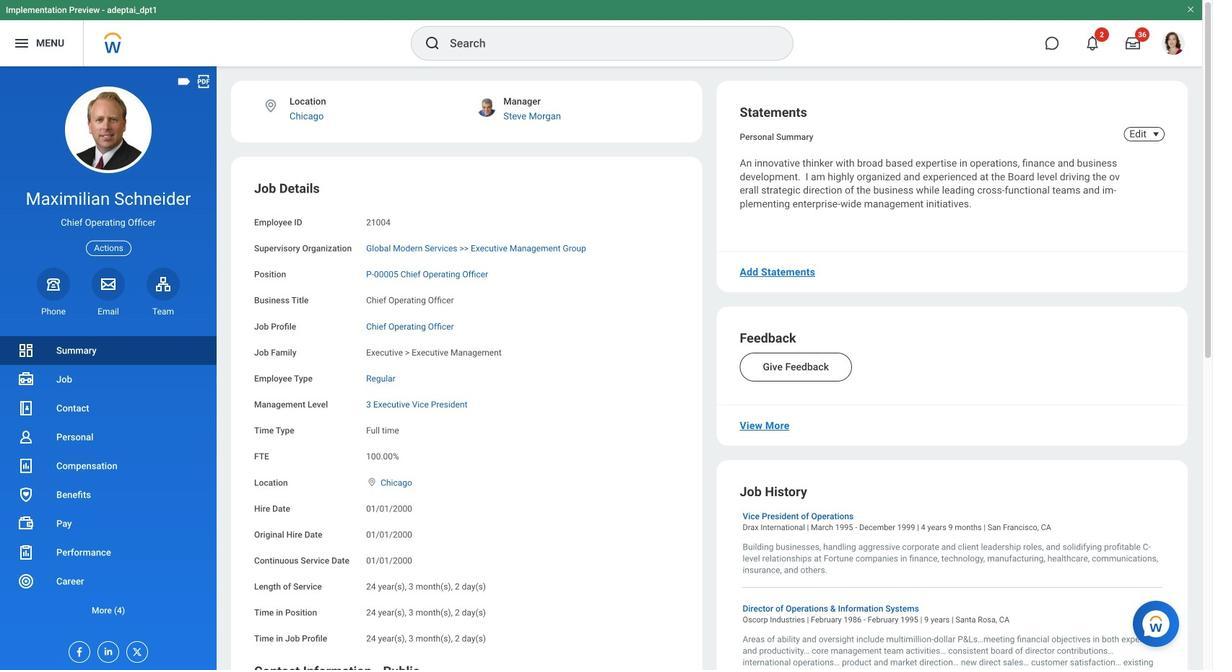 Task type: describe. For each thing, give the bounding box(es) containing it.
personal summary element
[[740, 129, 813, 142]]

location image
[[263, 98, 279, 114]]

linkedin image
[[98, 643, 114, 658]]

summary image
[[17, 342, 35, 360]]

search image
[[424, 35, 441, 52]]

performance image
[[17, 544, 35, 562]]

mail image
[[100, 276, 117, 293]]

career image
[[17, 573, 35, 591]]

phone maximilian schneider element
[[37, 306, 70, 318]]

tag image
[[176, 74, 192, 90]]

Search Workday  search field
[[450, 27, 763, 59]]

view team image
[[155, 276, 172, 293]]

x image
[[127, 643, 143, 659]]



Task type: locate. For each thing, give the bounding box(es) containing it.
inbox large image
[[1126, 36, 1140, 51]]

personal image
[[17, 429, 35, 446]]

email maximilian schneider element
[[92, 306, 125, 318]]

job image
[[17, 371, 35, 388]]

banner
[[0, 0, 1202, 66]]

list
[[0, 336, 217, 625]]

justify image
[[13, 35, 30, 52]]

pay image
[[17, 516, 35, 533]]

location image
[[366, 477, 378, 488]]

full time element
[[366, 423, 399, 436]]

notifications large image
[[1085, 36, 1100, 51]]

close environment banner image
[[1186, 5, 1195, 14]]

team maximilian schneider element
[[147, 306, 180, 318]]

caret down image
[[1147, 129, 1165, 140]]

benefits image
[[17, 487, 35, 504]]

navigation pane region
[[0, 66, 217, 671]]

group
[[254, 180, 679, 646]]

contact image
[[17, 400, 35, 417]]

phone image
[[43, 276, 64, 293]]

profile logan mcneil image
[[1162, 32, 1185, 58]]

compensation image
[[17, 458, 35, 475]]

view printable version (pdf) image
[[196, 74, 212, 90]]

facebook image
[[69, 643, 85, 659]]



Task type: vqa. For each thing, say whether or not it's contained in the screenshot.
6th minus circle icon from the top
no



